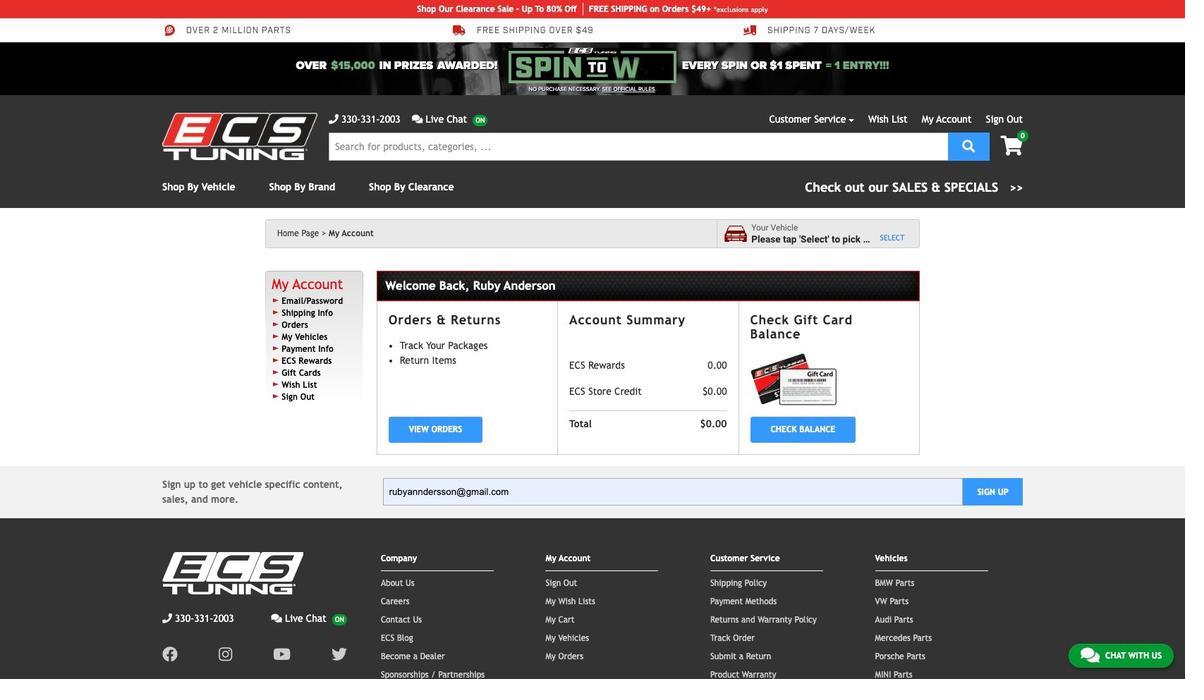 Task type: vqa. For each thing, say whether or not it's contained in the screenshot.
1st Add To Cart button from the top
no



Task type: locate. For each thing, give the bounding box(es) containing it.
twitter logo image
[[332, 647, 347, 662]]

2 ecs tuning image from the top
[[162, 552, 303, 595]]

0 vertical spatial comments image
[[412, 114, 423, 124]]

phone image for comments image to the right
[[329, 114, 339, 124]]

0 horizontal spatial comments image
[[271, 614, 282, 624]]

facebook logo image
[[162, 647, 178, 662]]

1 vertical spatial comments image
[[271, 614, 282, 624]]

1 horizontal spatial phone image
[[329, 114, 339, 124]]

comments image
[[412, 114, 423, 124], [271, 614, 282, 624]]

Search text field
[[329, 133, 949, 161]]

youtube logo image
[[273, 647, 291, 662]]

comments image
[[1081, 647, 1100, 664]]

ecs tuning image
[[162, 113, 318, 160], [162, 552, 303, 595]]

0 vertical spatial ecs tuning image
[[162, 113, 318, 160]]

instagram logo image
[[219, 647, 232, 662]]

1 ecs tuning image from the top
[[162, 113, 318, 160]]

0 vertical spatial phone image
[[329, 114, 339, 124]]

0 horizontal spatial phone image
[[162, 614, 172, 624]]

1 vertical spatial phone image
[[162, 614, 172, 624]]

phone image for left comments image
[[162, 614, 172, 624]]

1 vertical spatial ecs tuning image
[[162, 552, 303, 595]]

phone image
[[329, 114, 339, 124], [162, 614, 172, 624]]



Task type: describe. For each thing, give the bounding box(es) containing it.
search image
[[963, 139, 976, 152]]

Email email field
[[383, 479, 964, 506]]

ecs tuning 'spin to win' contest logo image
[[509, 48, 677, 83]]

1 horizontal spatial comments image
[[412, 114, 423, 124]]



